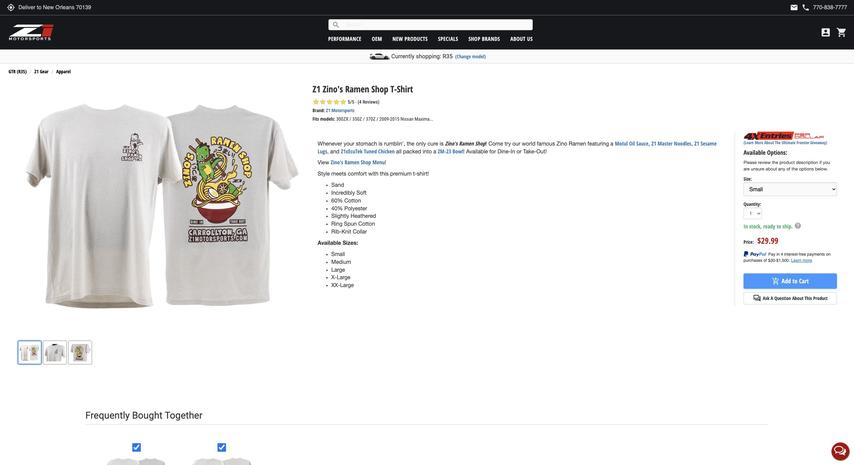 Task type: vqa. For each thing, say whether or not it's contained in the screenshot.
to in In stock, ready to ship. help
yes



Task type: locate. For each thing, give the bounding box(es) containing it.
is up chicken
[[379, 140, 383, 147]]

ramen up bowl
[[459, 140, 474, 147]]

2 horizontal spatial /
[[377, 116, 379, 122]]

world
[[522, 140, 536, 147]]

2 vertical spatial ramen
[[345, 159, 360, 166]]

of
[[787, 166, 791, 171]]

to
[[777, 223, 782, 230], [793, 277, 798, 285]]

1 vertical spatial about
[[765, 140, 775, 146]]

quantity:
[[744, 201, 762, 207]]

z1 left sesame
[[695, 140, 700, 147]]

(r35)
[[17, 68, 27, 75]]

0 horizontal spatial ,
[[327, 148, 329, 154]]

0 vertical spatial zino's
[[323, 83, 343, 95]]

price: $29.99
[[744, 235, 779, 246]]

60%
[[332, 197, 343, 204]]

0 horizontal spatial !
[[385, 159, 386, 166]]

1 horizontal spatial the
[[773, 160, 779, 165]]

to right add
[[793, 277, 798, 285]]

0 vertical spatial in
[[511, 148, 515, 154]]

cotton up polyester
[[345, 197, 361, 204]]

master
[[658, 140, 673, 147]]

oem link
[[372, 35, 382, 42]]

5/5 -
[[348, 99, 357, 105]]

1 horizontal spatial is
[[440, 140, 444, 147]]

about
[[766, 166, 778, 171]]

zino
[[557, 140, 568, 147]]

, left sesame
[[692, 140, 693, 147]]

1 vertical spatial to
[[793, 277, 798, 285]]

1 vertical spatial large
[[337, 274, 351, 281]]

a left the zm-
[[434, 148, 437, 154]]

2 horizontal spatial available
[[744, 148, 766, 157]]

in inside , and z1xecutek tuned chicken all packed into a zm-23 bowl ! available for dine-in or take-out!
[[511, 148, 515, 154]]

, left master
[[649, 140, 650, 147]]

2 horizontal spatial ,
[[692, 140, 693, 147]]

/ left the 350z
[[350, 116, 352, 122]]

1 vertical spatial cotton
[[359, 221, 375, 227]]

z1 up 'models:'
[[326, 107, 331, 114]]

add
[[782, 277, 792, 285]]

0 vertical spatial a
[[611, 140, 614, 147]]

0 vertical spatial ramen
[[345, 83, 369, 95]]

in left or
[[511, 148, 515, 154]]

new products
[[393, 35, 428, 42]]

!
[[486, 140, 487, 147], [464, 148, 465, 154], [385, 159, 386, 166]]

to left "ship."
[[777, 223, 782, 230]]

star
[[313, 99, 320, 105], [320, 99, 326, 105], [326, 99, 333, 105], [333, 99, 340, 105], [340, 99, 347, 105]]

available down more
[[744, 148, 766, 157]]

about
[[511, 35, 526, 42], [765, 140, 775, 146], [793, 295, 804, 302]]

please
[[744, 160, 757, 165]]

view
[[318, 159, 329, 166]]

gtr (r35) link
[[9, 68, 27, 75]]

in left stock, at the right top
[[744, 223, 749, 230]]

2 vertical spatial the
[[792, 166, 798, 171]]

new
[[393, 35, 403, 42]]

0 vertical spatial to
[[777, 223, 782, 230]]

dine-
[[498, 148, 511, 154]]

0 horizontal spatial to
[[777, 223, 782, 230]]

available down rib-
[[318, 240, 341, 246]]

z1 motorsports logo image
[[9, 24, 54, 41]]

! down chicken
[[385, 159, 386, 166]]

about left the the
[[765, 140, 775, 146]]

1 horizontal spatial available
[[466, 148, 488, 154]]

shop brands
[[469, 35, 500, 42]]

about left this
[[793, 295, 804, 302]]

, inside , and z1xecutek tuned chicken all packed into a zm-23 bowl ! available for dine-in or take-out!
[[327, 148, 329, 154]]

motorsports
[[332, 107, 355, 114]]

about left us
[[511, 35, 526, 42]]

try
[[505, 140, 511, 147]]

2 horizontal spatial the
[[792, 166, 798, 171]]

sesame
[[701, 140, 717, 147]]

2 horizontal spatial about
[[793, 295, 804, 302]]

the
[[776, 140, 781, 146]]

gtr
[[9, 68, 16, 75]]

0 horizontal spatial about
[[511, 35, 526, 42]]

the right of
[[792, 166, 798, 171]]

! inside , and z1xecutek tuned chicken all packed into a zm-23 bowl ! available for dine-in or take-out!
[[464, 148, 465, 154]]

(change model) link
[[456, 53, 486, 60]]

0 vertical spatial !
[[486, 140, 487, 147]]

small
[[332, 251, 345, 257]]

2 horizontal spatial !
[[486, 140, 487, 147]]

1 vertical spatial !
[[464, 148, 465, 154]]

1 vertical spatial in
[[744, 223, 749, 230]]

40%
[[332, 205, 343, 211]]

ramen up 5/5 -
[[345, 83, 369, 95]]

take-
[[523, 148, 537, 154]]

1 horizontal spatial a
[[611, 140, 614, 147]]

zino's
[[323, 83, 343, 95], [445, 140, 458, 147], [331, 159, 343, 166]]

1 vertical spatial a
[[434, 148, 437, 154]]

2 star from the left
[[320, 99, 326, 105]]

23
[[446, 148, 451, 155]]

brands
[[482, 35, 500, 42]]

! inside the whenever your stomach is rumblin', the only cure is zino's ramen shop ! come try our world famous zino ramen featuring a motul oil sauce , z1 master noodles ,
[[486, 140, 487, 147]]

the up packed
[[407, 140, 415, 147]]

shop
[[469, 35, 481, 42], [372, 83, 389, 95], [475, 140, 486, 147], [361, 159, 371, 166]]

is
[[379, 140, 383, 147], [440, 140, 444, 147]]

z1 left gear
[[34, 68, 39, 75]]

nissan
[[401, 116, 414, 122]]

options
[[800, 166, 814, 171]]

packed
[[403, 148, 421, 154]]

small medium large x-large xx-large
[[332, 251, 354, 288]]

a left the 'motul' on the right top of the page
[[611, 140, 614, 147]]

z1 up brand:
[[313, 83, 321, 95]]

0 vertical spatial the
[[407, 140, 415, 147]]

0 vertical spatial large
[[332, 267, 345, 273]]

together
[[165, 410, 203, 421]]

zino's for view zino's ramen shop menu !
[[331, 159, 343, 166]]

performance link
[[328, 35, 362, 42]]

a inside the whenever your stomach is rumblin', the only cure is zino's ramen shop ! come try our world famous zino ramen featuring a motul oil sauce , z1 master noodles ,
[[611, 140, 614, 147]]

more
[[755, 140, 764, 146]]

whenever
[[318, 140, 342, 147]]

1 horizontal spatial ,
[[649, 140, 650, 147]]

style
[[318, 171, 330, 177]]

zino's up the zm-23 bowl link
[[445, 140, 458, 147]]

a
[[611, 140, 614, 147], [434, 148, 437, 154]]

0 vertical spatial about
[[511, 35, 526, 42]]

new products link
[[393, 35, 428, 42]]

shopping:
[[416, 53, 441, 60]]

/ right 370z
[[377, 116, 379, 122]]

zino's up meets
[[331, 159, 343, 166]]

comfort
[[348, 171, 367, 177]]

0 horizontal spatial the
[[407, 140, 415, 147]]

cotton down heathered
[[359, 221, 375, 227]]

this
[[805, 295, 813, 302]]

2 vertical spatial zino's
[[331, 159, 343, 166]]

(change
[[456, 53, 471, 60]]

1 star from the left
[[313, 99, 320, 105]]

currently
[[392, 53, 415, 60]]

chicken
[[378, 148, 395, 155]]

style meets comfort with this premium t-shirt!
[[318, 171, 431, 177]]

is up the zm-
[[440, 140, 444, 147]]

2 vertical spatial !
[[385, 159, 386, 166]]

z1 inside the z1 sesame lugs
[[695, 140, 700, 147]]

the up "about"
[[773, 160, 779, 165]]

None checkbox
[[132, 444, 141, 452], [218, 444, 226, 452], [132, 444, 141, 452], [218, 444, 226, 452]]

zino's up z1 motorsports link
[[323, 83, 343, 95]]

or
[[517, 148, 522, 154]]

ramen down z1xecutek
[[345, 159, 360, 166]]

review
[[759, 160, 771, 165]]

1 horizontal spatial !
[[464, 148, 465, 154]]

currently shopping: r35 (change model)
[[392, 53, 486, 60]]

for
[[490, 148, 496, 154]]

0 horizontal spatial in
[[511, 148, 515, 154]]

z1 gear
[[34, 68, 49, 75]]

to inside in stock, ready to ship. help
[[777, 223, 782, 230]]

zino's for z1 zino's ramen shop t-shirt
[[323, 83, 343, 95]]

/ left 370z
[[363, 116, 365, 122]]

1 horizontal spatial to
[[793, 277, 798, 285]]

help
[[795, 222, 802, 230]]

phone
[[802, 3, 810, 12]]

you
[[824, 160, 831, 165]]

, left "and"
[[327, 148, 329, 154]]

description
[[797, 160, 819, 165]]

search
[[332, 21, 340, 29]]

! inside view zino's ramen shop menu !
[[385, 159, 386, 166]]

Search search field
[[340, 19, 533, 30]]

z1 inside the star star star star star 5/5 - (4 reviews) brand: z1 motorsports fits models: 300zx / 350z / 370z / 2009-2015 nissan maxima...
[[326, 107, 331, 114]]

ramen
[[345, 83, 369, 95], [459, 140, 474, 147], [345, 159, 360, 166]]

5 star from the left
[[340, 99, 347, 105]]

tuned
[[364, 148, 377, 155]]

your
[[344, 140, 355, 147]]

350z
[[353, 116, 362, 122]]

2 vertical spatial about
[[793, 295, 804, 302]]

! left come at the top
[[486, 140, 487, 147]]

! right "23"
[[464, 148, 465, 154]]

1 horizontal spatial in
[[744, 223, 749, 230]]

! for bowl
[[464, 148, 465, 154]]

heathered
[[351, 213, 376, 219]]

fits
[[313, 116, 319, 122]]

available left for
[[466, 148, 488, 154]]

0 horizontal spatial a
[[434, 148, 437, 154]]

0 horizontal spatial available
[[318, 240, 341, 246]]

1 horizontal spatial about
[[765, 140, 775, 146]]

noodles
[[674, 140, 692, 147]]

0 horizontal spatial /
[[350, 116, 352, 122]]

1 horizontal spatial /
[[363, 116, 365, 122]]

available sizes:
[[318, 240, 358, 246]]

in
[[511, 148, 515, 154], [744, 223, 749, 230]]

1 vertical spatial the
[[773, 160, 779, 165]]

shopping_cart link
[[835, 27, 848, 38]]

0 horizontal spatial is
[[379, 140, 383, 147]]

products
[[405, 35, 428, 42]]

ready
[[764, 223, 776, 230]]



Task type: describe. For each thing, give the bounding box(es) containing it.
1 vertical spatial zino's
[[445, 140, 458, 147]]

z1 for z1 sesame lugs
[[695, 140, 700, 147]]

bowl
[[453, 148, 464, 155]]

apparel link
[[56, 68, 71, 75]]

soft
[[357, 190, 367, 196]]

phone link
[[802, 3, 848, 12]]

apparel
[[56, 68, 71, 75]]

stomach
[[356, 140, 377, 147]]

z1 sesame lugs link
[[318, 140, 717, 155]]

view zino's ramen shop menu !
[[318, 159, 386, 166]]

$29.99
[[758, 235, 779, 246]]

with
[[369, 171, 379, 177]]

ramen featuring
[[569, 140, 609, 147]]

z1 master noodles link
[[652, 140, 692, 147]]

shop left come at the top
[[475, 140, 486, 147]]

3 star from the left
[[326, 99, 333, 105]]

2009-
[[380, 116, 390, 122]]

specials link
[[438, 35, 459, 42]]

brand:
[[313, 107, 325, 114]]

0 vertical spatial cotton
[[345, 197, 361, 204]]

meets
[[332, 171, 347, 177]]

and
[[330, 148, 340, 154]]

mail link
[[791, 3, 799, 12]]

add_shopping_cart add to cart
[[772, 277, 809, 285]]

(learn more about the ultimate frontier giveaway) link
[[744, 140, 828, 146]]

frequently bought together
[[85, 410, 203, 421]]

z1xecutek
[[341, 148, 363, 155]]

shirt!
[[417, 171, 429, 177]]

370z
[[366, 116, 376, 122]]

1 vertical spatial ramen
[[459, 140, 474, 147]]

about inside question_answer ask a question about this product
[[793, 295, 804, 302]]

gear
[[40, 68, 49, 75]]

r35
[[443, 53, 453, 60]]

2 vertical spatial large
[[340, 282, 354, 288]]

motul
[[615, 140, 628, 147]]

1 is from the left
[[379, 140, 383, 147]]

to inside "add_shopping_cart add to cart"
[[793, 277, 798, 285]]

gtr (r35)
[[9, 68, 27, 75]]

cart
[[800, 277, 809, 285]]

unsure
[[751, 166, 765, 171]]

z1 sesame lugs
[[318, 140, 717, 155]]

polyester
[[345, 205, 367, 211]]

shop left the 'brands'
[[469, 35, 481, 42]]

sauce
[[637, 140, 649, 147]]

ship.
[[783, 223, 793, 230]]

, and z1xecutek tuned chicken all packed into a zm-23 bowl ! available for dine-in or take-out!
[[327, 148, 547, 155]]

product
[[814, 295, 828, 302]]

question_answer
[[753, 295, 762, 303]]

2 is from the left
[[440, 140, 444, 147]]

300zx
[[336, 116, 349, 122]]

about us link
[[511, 35, 533, 42]]

if
[[820, 160, 822, 165]]

a inside , and z1xecutek tuned chicken all packed into a zm-23 bowl ! available for dine-in or take-out!
[[434, 148, 437, 154]]

mail
[[791, 3, 799, 12]]

account_box link
[[819, 27, 834, 38]]

t-
[[391, 83, 397, 95]]

available inside , and z1xecutek tuned chicken all packed into a zm-23 bowl ! available for dine-in or take-out!
[[466, 148, 488, 154]]

shirt
[[397, 83, 413, 95]]

specials
[[438, 35, 459, 42]]

spun
[[344, 221, 357, 227]]

below.
[[816, 166, 829, 171]]

1 / from the left
[[350, 116, 352, 122]]

z1 for z1 zino's ramen shop t-shirt
[[313, 83, 321, 95]]

2 / from the left
[[363, 116, 365, 122]]

ramen for menu
[[345, 159, 360, 166]]

slightly
[[332, 213, 349, 219]]

rumblin',
[[384, 140, 405, 147]]

about us
[[511, 35, 533, 42]]

2015
[[390, 116, 400, 122]]

our
[[513, 140, 521, 147]]

stock,
[[750, 223, 762, 230]]

shopping_cart
[[837, 27, 848, 38]]

available inside (learn more about the ultimate frontier giveaway) available options: please review the product description if you are unsure about any of the options below.
[[744, 148, 766, 157]]

3 / from the left
[[377, 116, 379, 122]]

ring
[[332, 221, 343, 227]]

oem
[[372, 35, 382, 42]]

into
[[423, 148, 432, 154]]

ramen for t-
[[345, 83, 369, 95]]

z1 left master
[[652, 140, 657, 147]]

xx-
[[332, 282, 340, 288]]

shop down z1xecutek tuned chicken link at the left of the page
[[361, 159, 371, 166]]

whenever your stomach is rumblin', the only cure is zino's ramen shop ! come try our world famous zino ramen featuring a motul oil sauce , z1 master noodles ,
[[318, 140, 695, 147]]

z1 gear link
[[34, 68, 49, 75]]

lugs
[[318, 148, 327, 155]]

sizes:
[[343, 240, 358, 246]]

incredibly
[[332, 190, 355, 196]]

collar
[[353, 229, 367, 235]]

price:
[[744, 239, 754, 245]]

the inside the whenever your stomach is rumblin', the only cure is zino's ramen shop ! come try our world famous zino ramen featuring a motul oil sauce , z1 master noodles ,
[[407, 140, 415, 147]]

famous
[[537, 140, 555, 147]]

! for shop
[[486, 140, 487, 147]]

about inside (learn more about the ultimate frontier giveaway) available options: please review the product description if you are unsure about any of the options below.
[[765, 140, 775, 146]]

z1 zino's ramen shop t-shirt
[[313, 83, 413, 95]]

in inside in stock, ready to ship. help
[[744, 223, 749, 230]]

t-
[[413, 171, 417, 177]]

z1 motorsports link
[[326, 107, 355, 114]]

size:
[[744, 176, 752, 182]]

product
[[780, 160, 795, 165]]

shop left t-
[[372, 83, 389, 95]]

menu
[[373, 159, 385, 166]]

mail phone
[[791, 3, 810, 12]]

only
[[416, 140, 426, 147]]

4 star from the left
[[333, 99, 340, 105]]

z1 for z1 gear
[[34, 68, 39, 75]]

(learn more about the ultimate frontier giveaway) available options: please review the product description if you are unsure about any of the options below.
[[744, 140, 831, 171]]



